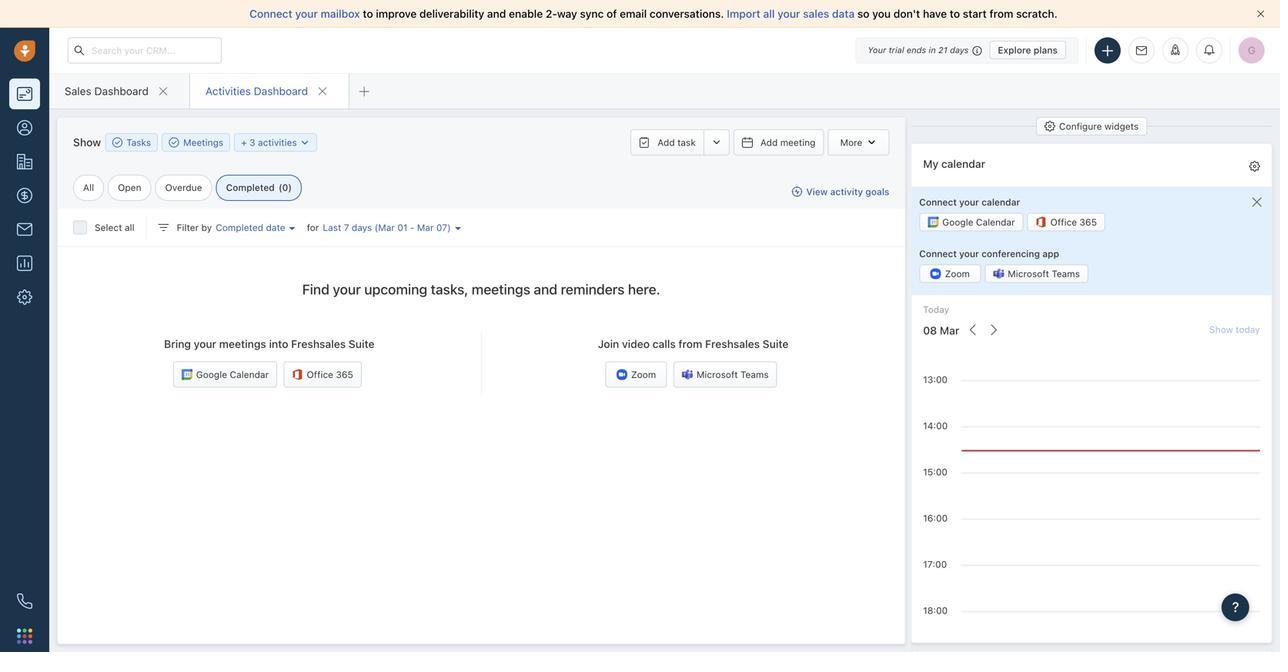 Task type: describe. For each thing, give the bounding box(es) containing it.
your for bring your meetings into freshsales suite
[[194, 338, 216, 350]]

microsoft teams for leftmost microsoft teams button
[[697, 369, 769, 380]]

0 vertical spatial days
[[950, 45, 969, 55]]

your left sales
[[778, 7, 801, 20]]

view activity goals link
[[792, 185, 890, 198]]

Search your CRM... text field
[[68, 37, 222, 64]]

0 horizontal spatial from
[[679, 338, 703, 350]]

your for connect your calendar
[[960, 197, 980, 207]]

conferencing
[[982, 248, 1040, 259]]

0 vertical spatial all
[[764, 7, 775, 20]]

import
[[727, 7, 761, 20]]

+ 3 activities link
[[241, 135, 310, 150]]

0 horizontal spatial microsoft
[[697, 369, 738, 380]]

08 mar
[[924, 324, 960, 337]]

start
[[963, 7, 987, 20]]

sync
[[580, 7, 604, 20]]

by
[[201, 222, 212, 233]]

365 for bring your meetings into freshsales suite
[[336, 369, 353, 380]]

0 vertical spatial (
[[279, 182, 282, 193]]

data
[[832, 7, 855, 20]]

calendar for meetings
[[230, 369, 269, 380]]

show
[[73, 136, 101, 149]]

dashboard for activities dashboard
[[254, 85, 308, 97]]

import all your sales data link
[[727, 7, 858, 20]]

connect your conferencing app
[[920, 248, 1060, 259]]

meeting
[[781, 137, 816, 148]]

filter by
[[177, 222, 212, 233]]

bring your meetings into freshsales suite
[[164, 338, 375, 350]]

google for bring
[[196, 369, 227, 380]]

freshworks switcher image
[[17, 629, 32, 644]]

have
[[923, 7, 947, 20]]

3
[[250, 137, 255, 148]]

1 vertical spatial meetings
[[219, 338, 266, 350]]

your for connect your mailbox to improve deliverability and enable 2-way sync of email conversations. import all your sales data so you don't have to start from scratch.
[[295, 7, 318, 20]]

into
[[269, 338, 288, 350]]

0 vertical spatial from
[[990, 7, 1014, 20]]

my calendar
[[924, 157, 986, 170]]

sales
[[65, 85, 91, 97]]

filter
[[177, 222, 199, 233]]

teams for the right microsoft teams button
[[1052, 268, 1081, 279]]

13:00
[[924, 374, 948, 385]]

find
[[302, 281, 330, 298]]

calendar for calendar
[[977, 217, 1016, 227]]

office 365 button for bring your meetings into freshsales suite
[[284, 362, 362, 388]]

1 horizontal spatial meetings
[[472, 281, 531, 298]]

google calendar button for meetings
[[173, 362, 277, 388]]

1 to from the left
[[363, 7, 373, 20]]

1 vertical spatial and
[[534, 281, 558, 298]]

2 to from the left
[[950, 7, 960, 20]]

suite for join video calls from freshsales suite
[[763, 338, 789, 350]]

enable
[[509, 7, 543, 20]]

calls
[[653, 338, 676, 350]]

plans
[[1034, 45, 1058, 55]]

activity
[[831, 186, 863, 197]]

connect your mailbox link
[[250, 7, 363, 20]]

open
[[118, 182, 141, 193]]

suite for bring your meetings into freshsales suite
[[349, 338, 375, 350]]

my
[[924, 157, 939, 170]]

01
[[398, 222, 408, 233]]

scratch.
[[1017, 7, 1058, 20]]

office for meetings
[[307, 369, 333, 380]]

21
[[939, 45, 948, 55]]

0 horizontal spatial zoom
[[631, 369, 656, 380]]

select
[[95, 222, 122, 233]]

view activity goals
[[807, 186, 890, 197]]

add for add meeting
[[761, 137, 778, 148]]

0
[[282, 182, 288, 193]]

improve
[[376, 7, 417, 20]]

deliverability
[[420, 7, 485, 20]]

tasks,
[[431, 281, 469, 298]]

join
[[598, 338, 619, 350]]

+ 3 activities
[[241, 137, 297, 148]]

way
[[557, 7, 577, 20]]

microsoft teams for the right microsoft teams button
[[1008, 268, 1081, 279]]

office 365 for connect your calendar
[[1051, 217, 1098, 227]]

explore
[[998, 45, 1032, 55]]

zoom button for the right microsoft teams button
[[920, 264, 981, 283]]

tasks
[[126, 137, 151, 148]]

overdue
[[165, 182, 202, 193]]

conversations.
[[650, 7, 724, 20]]

add task
[[658, 137, 696, 148]]

freshsales for into
[[291, 338, 346, 350]]

freshsales for from
[[706, 338, 760, 350]]

add for add task
[[658, 137, 675, 148]]

1 horizontal spatial mar
[[417, 222, 434, 233]]

app
[[1043, 248, 1060, 259]]

reminders
[[561, 281, 625, 298]]

+ 3 activities button
[[234, 133, 317, 152]]

0 horizontal spatial )
[[288, 182, 292, 193]]

office 365 button for connect your calendar
[[1028, 213, 1106, 231]]

sales
[[803, 7, 830, 20]]

connect your mailbox to improve deliverability and enable 2-way sync of email conversations. import all your sales data so you don't have to start from scratch.
[[250, 7, 1058, 20]]

0 horizontal spatial all
[[125, 222, 135, 233]]

find your upcoming tasks, meetings and reminders here.
[[302, 281, 661, 298]]

08
[[924, 324, 937, 337]]

office 365 for bring your meetings into freshsales suite
[[307, 369, 353, 380]]

in
[[929, 45, 936, 55]]

1 horizontal spatial zoom
[[945, 268, 970, 279]]



Task type: locate. For each thing, give the bounding box(es) containing it.
completed left 0
[[226, 182, 275, 193]]

task
[[678, 137, 696, 148]]

down image
[[300, 137, 310, 148]]

7
[[344, 222, 349, 233]]

( left 01
[[375, 222, 378, 233]]

0 vertical spatial calendar
[[942, 157, 986, 170]]

connect down my at the right
[[920, 197, 957, 207]]

0 horizontal spatial google calendar
[[196, 369, 269, 380]]

completed for completed ( 0 )
[[226, 182, 275, 193]]

days right 21
[[950, 45, 969, 55]]

)
[[288, 182, 292, 193], [447, 222, 451, 233]]

microsoft down the conferencing
[[1008, 268, 1050, 279]]

0 vertical spatial zoom
[[945, 268, 970, 279]]

zoom button
[[920, 264, 981, 283], [606, 362, 667, 388]]

all
[[83, 182, 94, 193]]

office 365 up 'app'
[[1051, 217, 1098, 227]]

zoom button for leftmost microsoft teams button
[[606, 362, 667, 388]]

1 horizontal spatial and
[[534, 281, 558, 298]]

zoom button up today
[[920, 264, 981, 283]]

microsoft down join video calls from freshsales suite in the bottom of the page
[[697, 369, 738, 380]]

freshsales right into
[[291, 338, 346, 350]]

so
[[858, 7, 870, 20]]

google calendar down the connect your calendar
[[943, 217, 1016, 227]]

dashboard for sales dashboard
[[94, 85, 149, 97]]

add task button
[[631, 129, 704, 156]]

all right import
[[764, 7, 775, 20]]

0 vertical spatial )
[[288, 182, 292, 193]]

your left mailbox
[[295, 7, 318, 20]]

0 vertical spatial microsoft teams button
[[985, 264, 1089, 283]]

calendar up connect your conferencing app
[[977, 217, 1016, 227]]

0 horizontal spatial meetings
[[219, 338, 266, 350]]

connect up today
[[920, 248, 957, 259]]

select all
[[95, 222, 135, 233]]

microsoft teams button down 'app'
[[985, 264, 1089, 283]]

phone image
[[17, 594, 32, 609]]

1 horizontal spatial 365
[[1080, 217, 1098, 227]]

0 vertical spatial zoom button
[[920, 264, 981, 283]]

for
[[307, 222, 319, 233]]

all right the select
[[125, 222, 135, 233]]

calendar up the conferencing
[[982, 197, 1021, 207]]

0 vertical spatial google calendar button
[[920, 213, 1024, 231]]

1 vertical spatial calendar
[[230, 369, 269, 380]]

more
[[841, 137, 863, 148]]

mar right the 08
[[940, 324, 960, 337]]

1 horizontal spatial microsoft teams
[[1008, 268, 1081, 279]]

1 dashboard from the left
[[94, 85, 149, 97]]

) right -
[[447, 222, 451, 233]]

microsoft teams down join video calls from freshsales suite in the bottom of the page
[[697, 369, 769, 380]]

add meeting
[[761, 137, 816, 148]]

zoom
[[945, 268, 970, 279], [631, 369, 656, 380]]

email
[[620, 7, 647, 20]]

google calendar
[[943, 217, 1016, 227], [196, 369, 269, 380]]

1 horizontal spatial office
[[1051, 217, 1078, 227]]

explore plans
[[998, 45, 1058, 55]]

google calendar button
[[920, 213, 1024, 231], [173, 362, 277, 388]]

don't
[[894, 7, 921, 20]]

teams
[[1052, 268, 1081, 279], [741, 369, 769, 380]]

your down my calendar
[[960, 197, 980, 207]]

today
[[924, 304, 950, 315]]

your for find your upcoming tasks, meetings and reminders here.
[[333, 281, 361, 298]]

microsoft teams
[[1008, 268, 1081, 279], [697, 369, 769, 380]]

connect left mailbox
[[250, 7, 293, 20]]

meetings left into
[[219, 338, 266, 350]]

2 freshsales from the left
[[706, 338, 760, 350]]

0 vertical spatial teams
[[1052, 268, 1081, 279]]

office 365
[[1051, 217, 1098, 227], [307, 369, 353, 380]]

upcoming
[[365, 281, 428, 298]]

phone element
[[9, 586, 40, 617]]

0 horizontal spatial google
[[196, 369, 227, 380]]

google down bring your meetings into freshsales suite
[[196, 369, 227, 380]]

meetings right tasks,
[[472, 281, 531, 298]]

trial
[[889, 45, 905, 55]]

your for connect your conferencing app
[[960, 248, 980, 259]]

0 horizontal spatial (
[[279, 182, 282, 193]]

1 horizontal spatial google
[[943, 217, 974, 227]]

activities dashboard
[[206, 85, 308, 97]]

0 horizontal spatial google calendar button
[[173, 362, 277, 388]]

calendar right my at the right
[[942, 157, 986, 170]]

freshsales right calls
[[706, 338, 760, 350]]

suite
[[349, 338, 375, 350], [763, 338, 789, 350]]

connect for connect your mailbox to improve deliverability and enable 2-way sync of email conversations. import all your sales data so you don't have to start from scratch.
[[250, 7, 293, 20]]

0 horizontal spatial to
[[363, 7, 373, 20]]

close image
[[1258, 10, 1265, 18]]

microsoft teams button
[[985, 264, 1089, 283], [674, 362, 778, 388]]

1 horizontal spatial teams
[[1052, 268, 1081, 279]]

completed right by
[[216, 222, 263, 233]]

teams down join video calls from freshsales suite in the bottom of the page
[[741, 369, 769, 380]]

mar
[[378, 222, 395, 233], [417, 222, 434, 233], [940, 324, 960, 337]]

2 dashboard from the left
[[254, 85, 308, 97]]

17:00
[[924, 559, 947, 570]]

office for calendar
[[1051, 217, 1078, 227]]

add meeting button
[[734, 129, 824, 156]]

1 vertical spatial teams
[[741, 369, 769, 380]]

0 horizontal spatial and
[[487, 7, 506, 20]]

2 horizontal spatial mar
[[940, 324, 960, 337]]

of
[[607, 7, 617, 20]]

office down bring your meetings into freshsales suite
[[307, 369, 333, 380]]

completed date button
[[212, 221, 307, 234]]

office 365 down bring your meetings into freshsales suite
[[307, 369, 353, 380]]

1 vertical spatial microsoft teams
[[697, 369, 769, 380]]

1 vertical spatial microsoft
[[697, 369, 738, 380]]

0 horizontal spatial office
[[307, 369, 333, 380]]

0 vertical spatial connect
[[250, 7, 293, 20]]

your trial ends in 21 days
[[868, 45, 969, 55]]

office 365 button up 'app'
[[1028, 213, 1106, 231]]

zoom button down video
[[606, 362, 667, 388]]

0 vertical spatial microsoft
[[1008, 268, 1050, 279]]

1 horizontal spatial dashboard
[[254, 85, 308, 97]]

1 horizontal spatial calendar
[[977, 217, 1016, 227]]

0 vertical spatial microsoft teams
[[1008, 268, 1081, 279]]

1 horizontal spatial days
[[950, 45, 969, 55]]

add inside "button"
[[761, 137, 778, 148]]

calendar
[[977, 217, 1016, 227], [230, 369, 269, 380]]

mar left 01
[[378, 222, 395, 233]]

1 horizontal spatial add
[[761, 137, 778, 148]]

google calendar button down bring your meetings into freshsales suite
[[173, 362, 277, 388]]

date
[[266, 222, 285, 233]]

1 vertical spatial google calendar
[[196, 369, 269, 380]]

google for connect
[[943, 217, 974, 227]]

0 vertical spatial meetings
[[472, 281, 531, 298]]

days right '7' at the left top of page
[[352, 222, 372, 233]]

0 vertical spatial and
[[487, 7, 506, 20]]

your
[[295, 7, 318, 20], [778, 7, 801, 20], [960, 197, 980, 207], [960, 248, 980, 259], [333, 281, 361, 298], [194, 338, 216, 350]]

mailbox
[[321, 7, 360, 20]]

1 freshsales from the left
[[291, 338, 346, 350]]

activities
[[206, 85, 251, 97]]

connect your calendar
[[920, 197, 1021, 207]]

google calendar button down the connect your calendar
[[920, 213, 1024, 231]]

goals
[[866, 186, 890, 197]]

office
[[1051, 217, 1078, 227], [307, 369, 333, 380]]

your right find
[[333, 281, 361, 298]]

1 add from the left
[[658, 137, 675, 148]]

calendar down bring your meetings into freshsales suite
[[230, 369, 269, 380]]

configure widgets button
[[1037, 117, 1148, 136]]

office 365 button
[[1028, 213, 1106, 231], [284, 362, 362, 388]]

1 vertical spatial )
[[447, 222, 451, 233]]

completed inside button
[[216, 222, 263, 233]]

-
[[410, 222, 415, 233]]

1 horizontal spatial from
[[990, 7, 1014, 20]]

1 horizontal spatial google calendar button
[[920, 213, 1024, 231]]

you
[[873, 7, 891, 20]]

0 horizontal spatial suite
[[349, 338, 375, 350]]

1 horizontal spatial to
[[950, 7, 960, 20]]

google calendar down bring your meetings into freshsales suite
[[196, 369, 269, 380]]

0 vertical spatial 365
[[1080, 217, 1098, 227]]

0 vertical spatial calendar
[[977, 217, 1016, 227]]

join video calls from freshsales suite
[[598, 338, 789, 350]]

completed ( 0 )
[[226, 182, 292, 193]]

0 horizontal spatial days
[[352, 222, 372, 233]]

from right calls
[[679, 338, 703, 350]]

google down the connect your calendar
[[943, 217, 974, 227]]

your left the conferencing
[[960, 248, 980, 259]]

0 horizontal spatial office 365 button
[[284, 362, 362, 388]]

1 horizontal spatial office 365 button
[[1028, 213, 1106, 231]]

1 horizontal spatial office 365
[[1051, 217, 1098, 227]]

1 vertical spatial all
[[125, 222, 135, 233]]

1 vertical spatial (
[[375, 222, 378, 233]]

send email image
[[1137, 46, 1147, 56]]

add inside 'button'
[[658, 137, 675, 148]]

add
[[658, 137, 675, 148], [761, 137, 778, 148]]

connect for connect your calendar
[[920, 197, 957, 207]]

0 horizontal spatial office 365
[[307, 369, 353, 380]]

0 horizontal spatial microsoft teams button
[[674, 362, 778, 388]]

microsoft teams button down join video calls from freshsales suite in the bottom of the page
[[674, 362, 778, 388]]

1 vertical spatial office
[[307, 369, 333, 380]]

completed date
[[216, 222, 285, 233]]

1 vertical spatial days
[[352, 222, 372, 233]]

1 horizontal spatial zoom button
[[920, 264, 981, 283]]

365 for connect your calendar
[[1080, 217, 1098, 227]]

view
[[807, 186, 828, 197]]

15:00
[[924, 467, 948, 478]]

1 horizontal spatial (
[[375, 222, 378, 233]]

connect for connect your conferencing app
[[920, 248, 957, 259]]

1 horizontal spatial suite
[[763, 338, 789, 350]]

1 vertical spatial office 365
[[307, 369, 353, 380]]

sales dashboard
[[65, 85, 149, 97]]

2 vertical spatial connect
[[920, 248, 957, 259]]

2 add from the left
[[761, 137, 778, 148]]

freshsales
[[291, 338, 346, 350], [706, 338, 760, 350]]

office up 'app'
[[1051, 217, 1078, 227]]

1 vertical spatial 365
[[336, 369, 353, 380]]

1 vertical spatial office 365 button
[[284, 362, 362, 388]]

dashboard up activities
[[254, 85, 308, 97]]

what's new image
[[1171, 44, 1181, 55]]

your right bring
[[194, 338, 216, 350]]

0 horizontal spatial calendar
[[230, 369, 269, 380]]

1 vertical spatial completed
[[216, 222, 263, 233]]

dashboard
[[94, 85, 149, 97], [254, 85, 308, 97]]

1 horizontal spatial google calendar
[[943, 217, 1016, 227]]

0 horizontal spatial teams
[[741, 369, 769, 380]]

connect
[[250, 7, 293, 20], [920, 197, 957, 207], [920, 248, 957, 259]]

1 suite from the left
[[349, 338, 375, 350]]

google calendar for meetings
[[196, 369, 269, 380]]

ends
[[907, 45, 927, 55]]

your
[[868, 45, 887, 55]]

mar right -
[[417, 222, 434, 233]]

+
[[241, 137, 247, 148]]

) down activities
[[288, 182, 292, 193]]

configure
[[1060, 121, 1102, 132]]

microsoft teams down 'app'
[[1008, 268, 1081, 279]]

( up date on the left
[[279, 182, 282, 193]]

1 horizontal spatial microsoft teams button
[[985, 264, 1089, 283]]

16:00
[[924, 513, 948, 524]]

0 vertical spatial completed
[[226, 182, 275, 193]]

1 horizontal spatial microsoft
[[1008, 268, 1050, 279]]

0 vertical spatial office 365
[[1051, 217, 1098, 227]]

activities
[[258, 137, 297, 148]]

google calendar for calendar
[[943, 217, 1016, 227]]

1 horizontal spatial freshsales
[[706, 338, 760, 350]]

1 vertical spatial zoom
[[631, 369, 656, 380]]

14:00
[[924, 421, 948, 431]]

2 suite from the left
[[763, 338, 789, 350]]

add left meeting
[[761, 137, 778, 148]]

07
[[437, 222, 447, 233]]

completed
[[226, 182, 275, 193], [216, 222, 263, 233]]

widgets
[[1105, 121, 1139, 132]]

calendar
[[942, 157, 986, 170], [982, 197, 1021, 207]]

meetings
[[183, 137, 224, 148]]

google calendar button for calendar
[[920, 213, 1024, 231]]

office 365 button down into
[[284, 362, 362, 388]]

configure widgets
[[1060, 121, 1139, 132]]

1 vertical spatial zoom button
[[606, 362, 667, 388]]

0 horizontal spatial microsoft teams
[[697, 369, 769, 380]]

0 horizontal spatial mar
[[378, 222, 395, 233]]

video
[[622, 338, 650, 350]]

0 vertical spatial google calendar
[[943, 217, 1016, 227]]

365
[[1080, 217, 1098, 227], [336, 369, 353, 380]]

0 horizontal spatial freshsales
[[291, 338, 346, 350]]

2-
[[546, 7, 557, 20]]

0 horizontal spatial add
[[658, 137, 675, 148]]

1 vertical spatial from
[[679, 338, 703, 350]]

and left reminders
[[534, 281, 558, 298]]

last 7 days ( mar 01 - mar 07 )
[[323, 222, 451, 233]]

from right start
[[990, 7, 1014, 20]]

18:00
[[924, 605, 948, 616]]

0 vertical spatial google
[[943, 217, 974, 227]]

to left start
[[950, 7, 960, 20]]

1 vertical spatial connect
[[920, 197, 957, 207]]

1 vertical spatial calendar
[[982, 197, 1021, 207]]

0 horizontal spatial zoom button
[[606, 362, 667, 388]]

completed for completed date
[[216, 222, 263, 233]]

google
[[943, 217, 974, 227], [196, 369, 227, 380]]

last
[[323, 222, 341, 233]]

1 horizontal spatial )
[[447, 222, 451, 233]]

days
[[950, 45, 969, 55], [352, 222, 372, 233]]

add left task
[[658, 137, 675, 148]]

to right mailbox
[[363, 7, 373, 20]]

0 horizontal spatial dashboard
[[94, 85, 149, 97]]

zoom down video
[[631, 369, 656, 380]]

explore plans link
[[990, 41, 1067, 59]]

dashboard right sales
[[94, 85, 149, 97]]

0 vertical spatial office
[[1051, 217, 1078, 227]]

here.
[[628, 281, 661, 298]]

teams down 'app'
[[1052, 268, 1081, 279]]

all
[[764, 7, 775, 20], [125, 222, 135, 233]]

zoom down connect your conferencing app
[[945, 268, 970, 279]]

teams for leftmost microsoft teams button
[[741, 369, 769, 380]]

0 horizontal spatial 365
[[336, 369, 353, 380]]

1 vertical spatial google
[[196, 369, 227, 380]]

and left enable
[[487, 7, 506, 20]]



Task type: vqa. For each thing, say whether or not it's contained in the screenshot.
Microsoft to the top
yes



